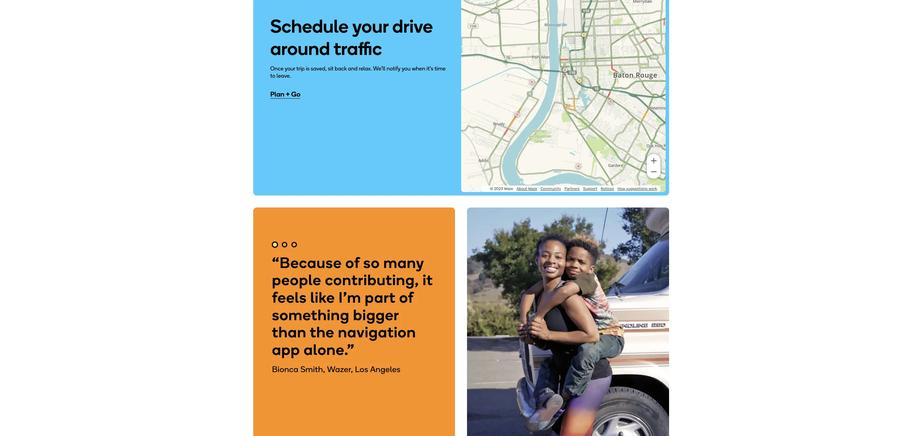 Task type: describe. For each thing, give the bounding box(es) containing it.
part
[[365, 289, 396, 307]]

"because of so many people contributing, it feels like i'm part of something bigger than the navigation app alone."
[[272, 254, 433, 359]]

angeles
[[370, 365, 401, 375]]

your for drive
[[353, 15, 389, 38]]

your for trip
[[285, 65, 296, 72]]

schedule your drive around traffic
[[271, 15, 433, 60]]

alone."
[[304, 341, 355, 359]]

time
[[435, 65, 446, 72]]

it
[[423, 271, 433, 289]]

notify
[[387, 65, 401, 72]]

plan + go link
[[271, 90, 301, 99]]

navigation
[[338, 323, 416, 342]]

bigger
[[353, 306, 399, 324]]

drive
[[393, 15, 433, 38]]

schedule
[[271, 15, 349, 38]]

than
[[272, 323, 307, 342]]

and
[[348, 65, 358, 72]]

is
[[306, 65, 310, 72]]

to
[[271, 72, 276, 79]]

go
[[291, 90, 301, 99]]

+
[[286, 90, 290, 99]]

like
[[311, 289, 335, 307]]

traffic
[[334, 38, 382, 60]]

bionca smith, wazer, los angeles
[[272, 365, 401, 375]]

so
[[364, 254, 380, 272]]

when
[[412, 65, 426, 72]]

leave.
[[277, 72, 291, 79]]

a young woman smiles at the camera while a boy ride piggyback on her. they're standing in front of the hood of a recreational vehicle parked on the side of a road. image
[[467, 208, 670, 437]]



Task type: vqa. For each thing, say whether or not it's contained in the screenshot.
trip
yes



Task type: locate. For each thing, give the bounding box(es) containing it.
people
[[272, 271, 322, 289]]

app
[[272, 341, 300, 359]]

0 vertical spatial of
[[346, 254, 360, 272]]

0 horizontal spatial your
[[285, 65, 296, 72]]

feels
[[272, 289, 307, 307]]

your
[[353, 15, 389, 38], [285, 65, 296, 72]]

your inside once your trip is saved, sit back and relax. we'll notify you when it's time to leave.
[[285, 65, 296, 72]]

los
[[355, 365, 369, 375]]

your inside schedule your drive around traffic
[[353, 15, 389, 38]]

something
[[272, 306, 350, 324]]

1 vertical spatial of
[[400, 289, 414, 307]]

plan
[[271, 90, 285, 99]]

the
[[310, 323, 335, 342]]

i'm
[[339, 289, 362, 307]]

around
[[271, 38, 330, 60]]

plan + go
[[271, 90, 301, 99]]

1 horizontal spatial of
[[400, 289, 414, 307]]

of
[[346, 254, 360, 272], [400, 289, 414, 307]]

you
[[402, 65, 411, 72]]

bionca
[[272, 365, 299, 375]]

many
[[384, 254, 425, 272]]

once
[[271, 65, 284, 72]]

0 vertical spatial your
[[353, 15, 389, 38]]

"because
[[272, 254, 342, 272]]

we'll
[[373, 65, 386, 72]]

smith,
[[301, 365, 325, 375]]

contributing,
[[325, 271, 420, 289]]

1 vertical spatial your
[[285, 65, 296, 72]]

wazer,
[[327, 365, 353, 375]]

once your trip is saved, sit back and relax. we'll notify you when it's time to leave.
[[271, 65, 446, 79]]

saved,
[[311, 65, 327, 72]]

trip
[[297, 65, 305, 72]]

0 horizontal spatial of
[[346, 254, 360, 272]]

of left so
[[346, 254, 360, 272]]

relax.
[[359, 65, 372, 72]]

sit
[[328, 65, 334, 72]]

it's
[[427, 65, 434, 72]]

back
[[335, 65, 347, 72]]

1 horizontal spatial your
[[353, 15, 389, 38]]

of right part
[[400, 289, 414, 307]]



